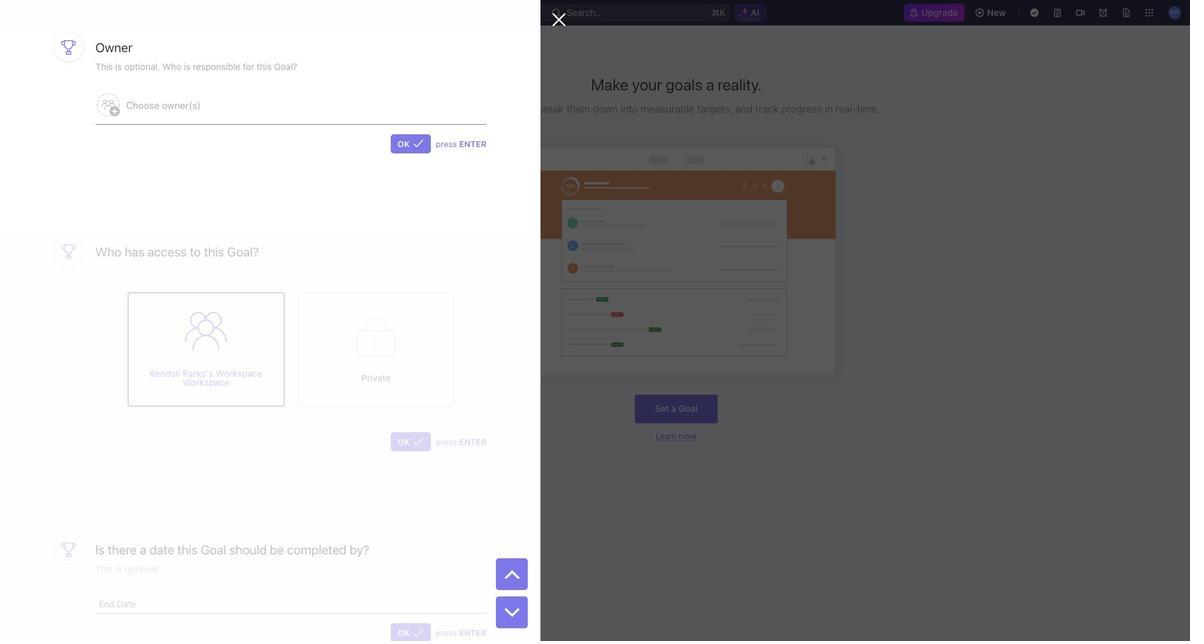 Task type: locate. For each thing, give the bounding box(es) containing it.
targets,
[[697, 103, 733, 115]]

1 vertical spatial who
[[95, 245, 122, 259]]

who right optional.
[[162, 61, 181, 72]]

2 vertical spatial ok button
[[391, 624, 431, 642]]

2 vertical spatial this
[[177, 543, 198, 558]]

0 vertical spatial ok
[[398, 139, 410, 149]]

owner
[[95, 40, 132, 55]]

1 vertical spatial press
[[436, 437, 457, 447]]

2 horizontal spatial a
[[706, 75, 714, 94]]

1 vertical spatial ok
[[398, 437, 410, 447]]

0 vertical spatial enter
[[459, 139, 487, 149]]

ok button for who has access to this goal?
[[391, 433, 431, 452]]

this
[[95, 61, 113, 72]]

0 horizontal spatial a
[[140, 543, 146, 558]]

this right for
[[257, 61, 272, 72]]

1 vertical spatial ok button
[[391, 433, 431, 452]]

a up targets,
[[706, 75, 714, 94]]

time.
[[857, 103, 880, 115]]

ok
[[398, 139, 410, 149], [398, 437, 410, 447], [398, 629, 410, 639]]

goal left should
[[201, 543, 226, 558]]

0 vertical spatial goal?
[[274, 61, 297, 72]]

ok button
[[391, 134, 431, 153], [391, 433, 431, 452], [391, 624, 431, 642]]

3 press from the top
[[436, 629, 457, 639]]

dialog
[[0, 0, 566, 642]]

1 ok button from the top
[[391, 134, 431, 153]]

for
[[243, 61, 254, 72]]

3 enter from the top
[[459, 629, 487, 639]]

more
[[678, 432, 697, 442]]

them
[[567, 103, 590, 115]]

who
[[162, 61, 181, 72], [95, 245, 122, 259]]

owner this is optional. who is responsible for this goal?
[[95, 40, 297, 72]]

this right the date
[[177, 543, 198, 558]]

a left the date
[[140, 543, 146, 558]]

1 horizontal spatial a
[[671, 404, 676, 414]]

0 horizontal spatial goal?
[[227, 245, 259, 259]]

workspace right parks's
[[216, 368, 263, 379]]

2 press enter from the top
[[436, 437, 487, 447]]

3 ok from the top
[[398, 629, 410, 639]]

create
[[473, 103, 504, 115]]

reality.
[[718, 75, 762, 94]]

who left has
[[95, 245, 122, 259]]

is
[[115, 61, 122, 72], [184, 61, 190, 72]]

1 horizontal spatial goal
[[679, 404, 698, 414]]

goal? inside owner this is optional. who is responsible for this goal?
[[274, 61, 297, 72]]

1 horizontal spatial this
[[204, 245, 224, 259]]

favorites button
[[5, 226, 56, 241]]

0 vertical spatial press enter
[[436, 139, 487, 149]]

1 vertical spatial goal
[[201, 543, 226, 558]]

1 press from the top
[[436, 139, 457, 149]]

down
[[593, 103, 618, 115]]

measurable
[[641, 103, 695, 115]]

2 press from the top
[[436, 437, 457, 447]]

enter for is there a date this goal should be completed by?
[[459, 629, 487, 639]]

0 vertical spatial a
[[706, 75, 714, 94]]

1 horizontal spatial goal?
[[274, 61, 297, 72]]

1 horizontal spatial is
[[184, 61, 190, 72]]

owner(s)
[[162, 99, 201, 111]]

real-
[[836, 103, 857, 115]]

this
[[257, 61, 272, 72], [204, 245, 224, 259], [177, 543, 198, 558]]

2 vertical spatial ok
[[398, 629, 410, 639]]

tree inside 'sidebar' navigation
[[5, 265, 157, 351]]

2 enter from the top
[[459, 437, 487, 447]]

1 horizontal spatial who
[[162, 61, 181, 72]]

a right set
[[671, 404, 676, 414]]

0 vertical spatial who
[[162, 61, 181, 72]]

0 vertical spatial ok button
[[391, 134, 431, 153]]

upgrade
[[921, 7, 958, 18]]

0 horizontal spatial this
[[177, 543, 198, 558]]

enter
[[459, 139, 487, 149], [459, 437, 487, 447], [459, 629, 487, 639]]

your
[[632, 75, 662, 94]]

a
[[706, 75, 714, 94], [671, 404, 676, 414], [140, 543, 146, 558]]

2 vertical spatial a
[[140, 543, 146, 558]]

1 press enter from the top
[[436, 139, 487, 149]]

1 vertical spatial enter
[[459, 437, 487, 447]]

2 horizontal spatial this
[[257, 61, 272, 72]]

goal right set
[[679, 404, 698, 414]]

new
[[987, 7, 1006, 18]]

who inside owner this is optional. who is responsible for this goal?
[[162, 61, 181, 72]]

0 horizontal spatial is
[[115, 61, 122, 72]]

goal?
[[274, 61, 297, 72], [227, 245, 259, 259]]

track
[[755, 103, 779, 115]]

0 vertical spatial press
[[436, 139, 457, 149]]

learn more
[[656, 432, 697, 442]]

1 enter from the top
[[459, 139, 487, 149]]

parks's
[[183, 368, 213, 379]]

⌘k
[[712, 7, 725, 18]]

access
[[148, 245, 187, 259]]

is
[[95, 543, 105, 558]]

completed
[[287, 543, 347, 558]]

choose owner(s)
[[126, 99, 201, 111]]

goal
[[679, 404, 698, 414], [201, 543, 226, 558]]

has
[[125, 245, 144, 259]]

press enter
[[436, 139, 487, 149], [436, 437, 487, 447], [436, 629, 487, 639]]

is left responsible
[[184, 61, 190, 72]]

2 ok from the top
[[398, 437, 410, 447]]

2 vertical spatial press
[[436, 629, 457, 639]]

goal? right for
[[274, 61, 297, 72]]

1 vertical spatial this
[[204, 245, 224, 259]]

set
[[655, 404, 669, 414]]

2 vertical spatial enter
[[459, 629, 487, 639]]

tree
[[5, 265, 157, 351]]

0 vertical spatial this
[[257, 61, 272, 72]]

1 vertical spatial press enter
[[436, 437, 487, 447]]

ok for is there a date this goal should be completed by?
[[398, 629, 410, 639]]

press
[[436, 139, 457, 149], [436, 437, 457, 447], [436, 629, 457, 639]]

2 vertical spatial press enter
[[436, 629, 487, 639]]

is right this
[[115, 61, 122, 72]]

goal? right to
[[227, 245, 259, 259]]

this for goal
[[177, 543, 198, 558]]

3 ok button from the top
[[391, 624, 431, 642]]

1 ok from the top
[[398, 139, 410, 149]]

1 vertical spatial a
[[671, 404, 676, 414]]

progress
[[781, 103, 822, 115]]

into
[[621, 103, 638, 115]]

date
[[149, 543, 174, 558]]

3 press enter from the top
[[436, 629, 487, 639]]

learn more link
[[656, 432, 697, 442]]

workspace
[[216, 368, 263, 379], [183, 377, 229, 388]]

2 ok button from the top
[[391, 433, 431, 452]]

choose
[[126, 99, 159, 111]]

this right to
[[204, 245, 224, 259]]



Task type: vqa. For each thing, say whether or not it's contained in the screenshot.
New "button"
yes



Task type: describe. For each thing, give the bounding box(es) containing it.
goals
[[666, 75, 703, 94]]

kendall
[[149, 368, 180, 379]]

learn
[[656, 432, 676, 442]]

dialog containing owner
[[0, 0, 566, 642]]

sidebar navigation
[[0, 25, 163, 642]]

new button
[[969, 3, 1014, 23]]

1 is from the left
[[115, 61, 122, 72]]

optional.
[[124, 61, 160, 72]]

this for goal?
[[204, 245, 224, 259]]

ok for who has access to this goal?
[[398, 437, 410, 447]]

favorites
[[10, 228, 44, 238]]

upgrade link
[[904, 4, 964, 22]]

press for who has access to this goal?
[[436, 437, 457, 447]]

who has access to this goal?
[[95, 245, 259, 259]]

make
[[591, 75, 628, 94]]

break
[[538, 103, 564, 115]]

create goals, break them down into measurable targets, and track progress in real-time.
[[473, 103, 880, 115]]

to
[[190, 245, 201, 259]]

be
[[270, 543, 284, 558]]

press for is there a date this goal should be completed by?
[[436, 629, 457, 639]]

0 horizontal spatial goal
[[201, 543, 226, 558]]

0 vertical spatial goal
[[679, 404, 698, 414]]

and
[[735, 103, 753, 115]]

2 is from the left
[[184, 61, 190, 72]]

workspace right kendall
[[183, 377, 229, 388]]

press enter for who has access to this goal?
[[436, 437, 487, 447]]

ok button for is there a date this goal should be completed by?
[[391, 624, 431, 642]]

kendall parks's workspace workspace
[[149, 368, 263, 388]]

should
[[229, 543, 267, 558]]

by?
[[350, 543, 369, 558]]

press enter for is there a date this goal should be completed by?
[[436, 629, 487, 639]]

is there a date this goal should be completed by?
[[95, 543, 369, 558]]

this inside owner this is optional. who is responsible for this goal?
[[257, 61, 272, 72]]

in
[[825, 103, 833, 115]]

goals,
[[506, 103, 535, 115]]

1 vertical spatial goal?
[[227, 245, 259, 259]]

private
[[361, 373, 391, 384]]

set a goal
[[655, 404, 698, 414]]

search...
[[567, 7, 603, 18]]

responsible
[[193, 61, 240, 72]]

0 horizontal spatial who
[[95, 245, 122, 259]]

make your goals a reality.
[[591, 75, 762, 94]]

there
[[108, 543, 137, 558]]

enter for who has access to this goal?
[[459, 437, 487, 447]]



